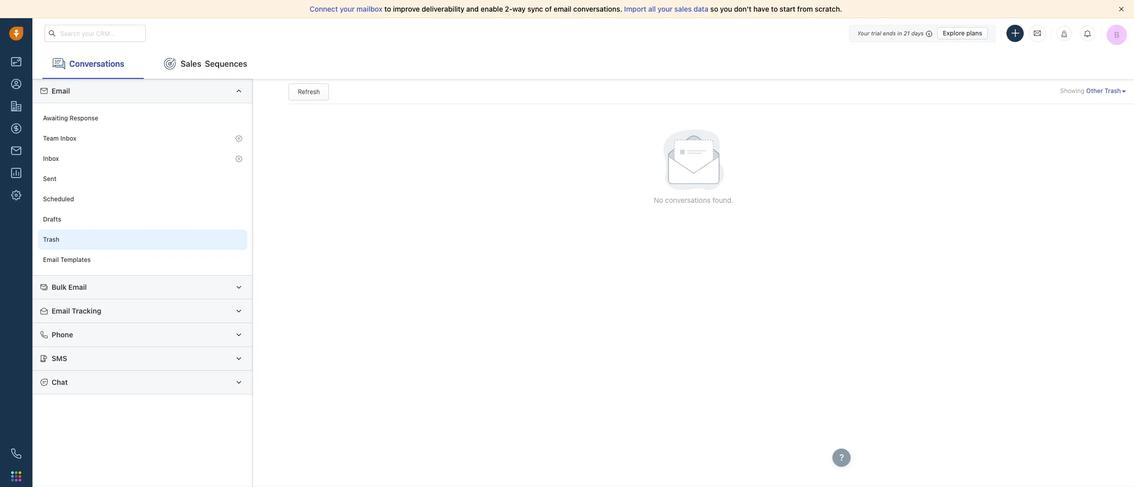 Task type: locate. For each thing, give the bounding box(es) containing it.
explore plans
[[943, 29, 983, 37]]

0 horizontal spatial trash
[[43, 236, 59, 244]]

trash down drafts
[[43, 236, 59, 244]]

1 horizontal spatial inbox
[[60, 135, 76, 142]]

sales
[[181, 59, 201, 68]]

sent
[[43, 175, 56, 183]]

connect your mailbox to improve deliverability and enable 2-way sync of email conversations. import all your sales data so you don't have to start from scratch.
[[310, 5, 842, 13]]

email
[[554, 5, 572, 13]]

your
[[858, 30, 870, 36]]

explore plans link
[[938, 27, 988, 39]]

import
[[624, 5, 647, 13]]

so
[[711, 5, 718, 13]]

scheduled link
[[38, 189, 248, 210]]

conversations
[[665, 196, 711, 205]]

what's new image
[[1061, 30, 1068, 37]]

team inbox link
[[38, 129, 248, 149]]

plans
[[967, 29, 983, 37]]

to
[[384, 5, 391, 13], [771, 5, 778, 13]]

don't
[[734, 5, 752, 13]]

found.
[[713, 196, 734, 205]]

way
[[513, 5, 526, 13]]

1 to from the left
[[384, 5, 391, 13]]

connect your mailbox link
[[310, 5, 384, 13]]

phone
[[52, 331, 73, 339]]

team inbox
[[43, 135, 76, 142]]

sequences
[[205, 59, 247, 68]]

email
[[52, 87, 70, 95], [43, 256, 59, 264], [68, 283, 87, 292], [52, 307, 70, 315]]

email tracking
[[52, 307, 101, 315]]

inbox
[[60, 135, 76, 142], [43, 155, 59, 163]]

1 horizontal spatial your
[[658, 5, 673, 13]]

inbox right team
[[60, 135, 76, 142]]

email up phone
[[52, 307, 70, 315]]

your
[[340, 5, 355, 13], [658, 5, 673, 13]]

all
[[648, 5, 656, 13]]

0 vertical spatial inbox
[[60, 135, 76, 142]]

your left mailbox
[[340, 5, 355, 13]]

phone element
[[6, 444, 26, 464]]

trash
[[1105, 87, 1121, 95], [43, 236, 59, 244]]

email up awaiting
[[52, 87, 70, 95]]

have
[[754, 5, 770, 13]]

tab list
[[32, 49, 1135, 79]]

0 horizontal spatial your
[[340, 5, 355, 13]]

sales
[[675, 5, 692, 13]]

conversations
[[69, 59, 124, 68]]

1 vertical spatial inbox
[[43, 155, 59, 163]]

no
[[654, 196, 663, 205]]

from
[[798, 5, 813, 13]]

data
[[694, 5, 709, 13]]

awaiting
[[43, 115, 68, 122]]

2 to from the left
[[771, 5, 778, 13]]

trash right other
[[1105, 87, 1121, 95]]

email for email tracking
[[52, 307, 70, 315]]

mailbox
[[357, 5, 383, 13]]

1 horizontal spatial to
[[771, 5, 778, 13]]

21
[[904, 30, 910, 36]]

import all your sales data link
[[624, 5, 711, 13]]

send email image
[[1034, 29, 1041, 38]]

0 horizontal spatial to
[[384, 5, 391, 13]]

to left 'start'
[[771, 5, 778, 13]]

1 horizontal spatial trash
[[1105, 87, 1121, 95]]

drafts
[[43, 216, 61, 223]]

trial
[[871, 30, 882, 36]]

inbox link
[[38, 149, 248, 169]]

email templates
[[43, 256, 91, 264]]

email for email
[[52, 87, 70, 95]]

response
[[70, 115, 98, 122]]

of
[[545, 5, 552, 13]]

team
[[43, 135, 59, 142]]

your right all
[[658, 5, 673, 13]]

2 your from the left
[[658, 5, 673, 13]]

email left templates
[[43, 256, 59, 264]]

sales sequences link
[[154, 49, 258, 79]]

inbox down team
[[43, 155, 59, 163]]

email right bulk
[[68, 283, 87, 292]]

to right mailbox
[[384, 5, 391, 13]]

improve
[[393, 5, 420, 13]]

drafts link
[[38, 210, 248, 230]]



Task type: describe. For each thing, give the bounding box(es) containing it.
email for email templates
[[43, 256, 59, 264]]

other trash
[[1087, 87, 1121, 95]]

days
[[912, 30, 924, 36]]

tab list containing conversations
[[32, 49, 1135, 79]]

templates
[[60, 256, 91, 264]]

and
[[466, 5, 479, 13]]

showing
[[1061, 87, 1085, 95]]

email templates link
[[38, 250, 248, 270]]

conversations link
[[43, 49, 144, 79]]

deliverability
[[422, 5, 465, 13]]

sms
[[52, 354, 67, 363]]

your trial ends in 21 days
[[858, 30, 924, 36]]

conversations.
[[574, 5, 623, 13]]

sent link
[[38, 169, 248, 189]]

sales sequences
[[181, 59, 247, 68]]

sync
[[528, 5, 543, 13]]

close image
[[1119, 7, 1124, 12]]

1 vertical spatial trash
[[43, 236, 59, 244]]

2-
[[505, 5, 513, 13]]

you
[[720, 5, 732, 13]]

trash link
[[38, 230, 248, 250]]

refresh
[[298, 88, 320, 96]]

scheduled
[[43, 196, 74, 203]]

tracking
[[72, 307, 101, 315]]

other
[[1087, 87, 1103, 95]]

refresh button
[[289, 83, 329, 101]]

bulk
[[52, 283, 67, 292]]

0 horizontal spatial inbox
[[43, 155, 59, 163]]

bulk email
[[52, 283, 87, 292]]

Search your CRM... text field
[[45, 25, 146, 42]]

1 your from the left
[[340, 5, 355, 13]]

connect
[[310, 5, 338, 13]]

other trash link
[[1087, 87, 1126, 95]]

awaiting response
[[43, 115, 98, 122]]

freshworks switcher image
[[11, 472, 21, 482]]

0 vertical spatial trash
[[1105, 87, 1121, 95]]

enable
[[481, 5, 503, 13]]

no conversations found.
[[654, 196, 734, 205]]

start
[[780, 5, 796, 13]]

awaiting response link
[[38, 108, 248, 129]]

chat
[[52, 378, 68, 387]]

scratch.
[[815, 5, 842, 13]]

explore
[[943, 29, 965, 37]]

in
[[898, 30, 902, 36]]

phone image
[[11, 449, 21, 459]]

ends
[[883, 30, 896, 36]]



Task type: vqa. For each thing, say whether or not it's contained in the screenshot.
second the your from the right
yes



